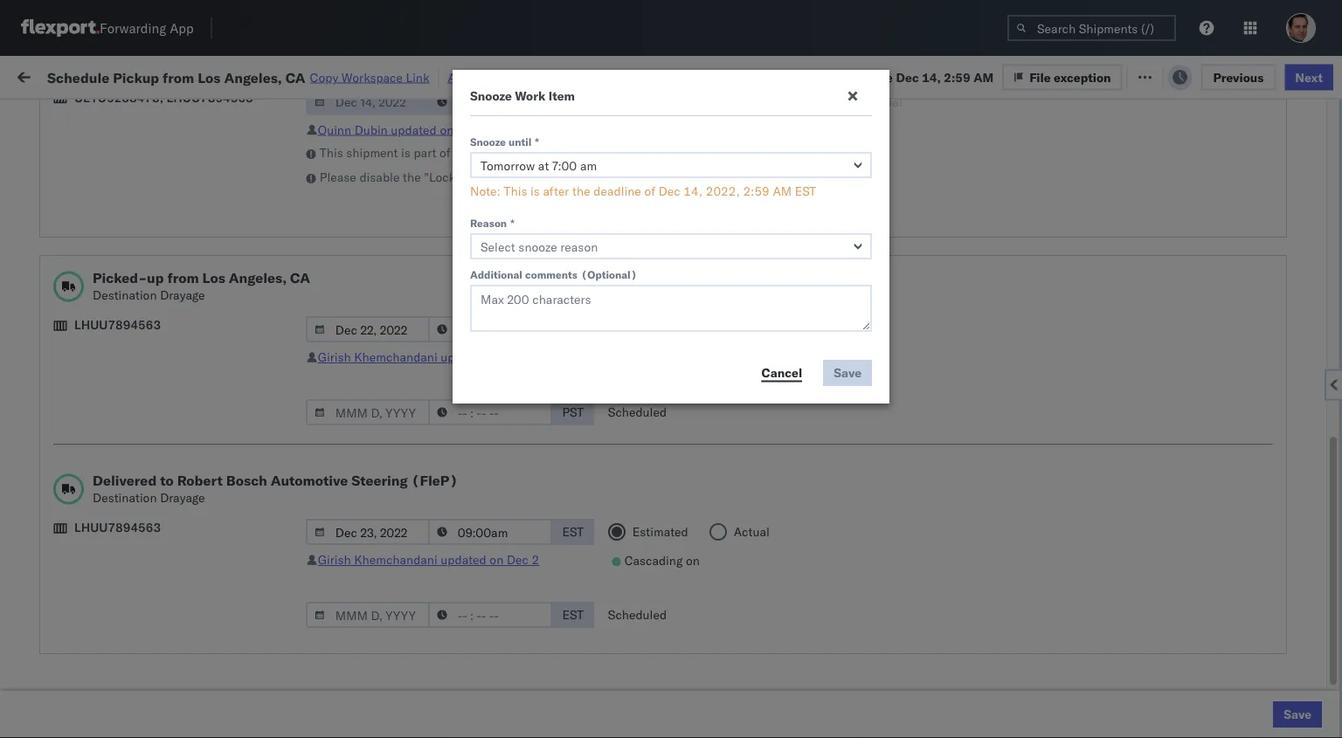 Task type: locate. For each thing, give the bounding box(es) containing it.
0 vertical spatial flexport demo consignee
[[649, 175, 792, 191]]

2 schedule pickup from los angeles, ca link from the top
[[40, 280, 248, 315]]

appointment
[[143, 213, 215, 228], [143, 328, 215, 344], [143, 444, 215, 459], [143, 598, 215, 613]]

3 schedule pickup from los angeles, ca from the top
[[40, 358, 236, 391]]

delivery up delivered
[[95, 444, 140, 459]]

1 horizontal spatial *
[[535, 135, 539, 148]]

documents for 3:00 am edt, aug 19, 2022
[[40, 183, 103, 198]]

bosch inside delivered to robert bosch automotive steering (flep) destination drayage
[[226, 472, 267, 490]]

2 pst from the top
[[563, 322, 584, 337]]

girish for steering
[[318, 552, 351, 568]]

confirm up confirm delivery
[[40, 473, 85, 489]]

23, for schedule pickup from rotterdam, netherlands
[[393, 637, 412, 652]]

1 vertical spatial of
[[645, 184, 656, 199]]

1 1846748 from the top
[[1003, 214, 1056, 229]]

ca inside confirm pickup from los angeles, ca
[[40, 491, 57, 506]]

1 vertical spatial flex-1846748
[[965, 252, 1056, 268]]

0 vertical spatial destination
[[93, 288, 157, 303]]

9 resize handle column header from the left
[[1298, 135, 1319, 739]]

schedule pickup from rotterdam, netherlands
[[40, 627, 227, 660]]

2023
[[408, 560, 438, 575], [415, 598, 445, 614], [415, 637, 445, 652], [408, 675, 438, 691], [415, 714, 445, 729]]

1 vertical spatial confirm
[[40, 521, 85, 536]]

2:59 am est, jan 25, 2023
[[281, 675, 438, 691]]

schedule delivery appointment for 1st schedule delivery appointment button from the bottom of the page
[[40, 598, 215, 613]]

schedule pickup from rotterdam, netherlands button
[[40, 626, 248, 663]]

0 vertical spatial abcdefg78456546
[[1191, 445, 1308, 460]]

0 vertical spatial girish khemchandani updated on dec 2 button
[[318, 350, 540, 365]]

from inside confirm pickup from los angeles, ca
[[129, 473, 155, 489]]

2 actual from the top
[[734, 525, 770, 540]]

flexport
[[649, 175, 694, 191], [649, 560, 694, 575]]

est
[[795, 184, 817, 199], [563, 525, 584, 540], [563, 608, 584, 623]]

schedule delivery appointment link for 1st schedule delivery appointment button from the bottom of the page
[[40, 597, 215, 614]]

0 vertical spatial 11:30 pm est, jan 23, 2023
[[281, 598, 445, 614]]

actions
[[1277, 143, 1313, 156]]

1 vertical spatial khemchandani
[[354, 552, 438, 568]]

MMM D, YYYY text field
[[306, 89, 430, 115], [306, 400, 430, 426]]

0 vertical spatial pst
[[563, 94, 584, 109]]

appointment for 1st schedule delivery appointment button from the bottom of the page's schedule delivery appointment link
[[143, 598, 215, 613]]

appointment up robert
[[143, 444, 215, 459]]

los
[[198, 68, 221, 86], [165, 243, 184, 258], [202, 269, 225, 287], [165, 281, 184, 296], [165, 358, 184, 373], [158, 473, 177, 489], [165, 550, 184, 566], [165, 666, 184, 681]]

test123456
[[1191, 214, 1264, 229], [1191, 252, 1264, 268]]

0 vertical spatial this
[[320, 145, 343, 160]]

destination down delivered
[[93, 490, 157, 506]]

maeu9408431 for 11:30 pm est, jan 23, 2023
[[1191, 637, 1279, 652]]

2023 right 28, at the bottom left of page
[[415, 714, 445, 729]]

schedule pickup from rotterdam, netherlands link
[[40, 626, 248, 661]]

clearance up robert
[[135, 396, 191, 412]]

1 documents from the top
[[40, 183, 103, 198]]

1 mmm d, yyyy text field from the top
[[306, 316, 430, 343]]

2 girish khemchandani updated on dec 2 button from the top
[[318, 552, 540, 568]]

snooze until *
[[470, 135, 539, 148]]

demo down details.
[[698, 175, 730, 191]]

4 schedule delivery appointment from the top
[[40, 598, 215, 613]]

2 vertical spatial pst
[[563, 405, 584, 420]]

-- right "abcd1234560" on the right bottom
[[1191, 675, 1206, 691]]

est, down 2:00 am est, nov 9, 2022 at the bottom left of page
[[334, 445, 360, 460]]

angeles,
[[224, 68, 282, 86], [188, 243, 236, 258], [229, 269, 287, 287], [188, 281, 236, 296], [188, 358, 236, 373], [180, 473, 229, 489], [188, 550, 236, 566], [188, 666, 236, 681]]

steering
[[352, 472, 408, 490]]

2 destination from the top
[[93, 490, 157, 506]]

11:30 up 2:59 am est, jan 25, 2023
[[281, 637, 316, 652]]

6 hlxu8034992 from the top
[[1263, 406, 1343, 421]]

11:30 pm est, jan 23, 2023 down the 2:59 am est, jan 13, 2023
[[281, 598, 445, 614]]

4 schedule pickup from los angeles, ca from the top
[[40, 550, 236, 583]]

2 flexport demo consignee from the top
[[649, 560, 792, 575]]

message (0)
[[234, 68, 306, 83]]

work left the item
[[515, 88, 546, 104]]

ymluw236679313
[[1191, 175, 1303, 191]]

by:
[[63, 107, 80, 122]]

1 vertical spatial destination
[[93, 490, 157, 506]]

2 flex-1846748 from the top
[[965, 252, 1056, 268]]

0 vertical spatial mmm d, yyyy text field
[[306, 316, 430, 343]]

mmm d, yyyy text field down copy workspace link button
[[306, 89, 430, 115]]

0 vertical spatial confirm
[[40, 473, 85, 489]]

hlxu8034992
[[1263, 213, 1343, 229], [1263, 252, 1343, 267], [1263, 290, 1343, 306], [1263, 329, 1343, 344], [1263, 367, 1343, 382], [1263, 406, 1343, 421]]

lhuu7894563 for from
[[74, 317, 161, 333]]

1 vertical spatial test123456
[[1191, 252, 1264, 268]]

status
[[95, 108, 125, 122]]

track
[[444, 68, 473, 83]]

1 vertical spatial maeu9408431
[[1191, 714, 1279, 729]]

reason
[[470, 216, 507, 229]]

girish khemchandani updated on dec 2 button down 24,
[[318, 552, 540, 568]]

* right until
[[535, 135, 539, 148]]

3 ceau7522281, hlxu6269489, hlxu8034992 from the top
[[1077, 290, 1343, 306]]

app
[[170, 20, 194, 36]]

appointment for schedule delivery appointment link corresponding to 2nd schedule delivery appointment button from the bottom of the page
[[143, 444, 215, 459]]

workspace
[[342, 69, 403, 85]]

delivery down confirm pickup from los angeles, ca on the bottom left
[[88, 521, 133, 536]]

1 schedule delivery appointment from the top
[[40, 213, 215, 228]]

23, for confirm pickup from los angeles, ca
[[388, 483, 407, 498]]

4 ocean fcl from the top
[[535, 291, 596, 306]]

6 ceau7522281, from the top
[[1077, 406, 1167, 421]]

activity log button
[[448, 66, 513, 88]]

ca inside picked-up from los angeles, ca destination drayage
[[290, 269, 310, 287]]

schedule delivery appointment up schedule pickup from rotterdam, netherlands
[[40, 598, 215, 613]]

snooze for work
[[470, 88, 512, 104]]

at
[[347, 68, 358, 83]]

pst
[[563, 94, 584, 109], [563, 322, 584, 337], [563, 405, 584, 420]]

: left the no
[[402, 108, 405, 122]]

:
[[125, 108, 128, 122], [402, 108, 405, 122]]

1 vertical spatial --
[[1191, 675, 1206, 691]]

upload customs clearance documents button
[[40, 165, 248, 202], [40, 396, 248, 432]]

jan left "25,"
[[363, 675, 383, 691]]

forwarding app link
[[21, 19, 194, 37]]

abcdefg78456546 for 7:00 pm est, dec 23, 2022
[[1191, 483, 1308, 498]]

1 vertical spatial flexport
[[649, 560, 694, 575]]

ceau7522281,
[[1077, 213, 1167, 229], [1077, 252, 1167, 267], [1077, 290, 1167, 306], [1077, 329, 1167, 344], [1077, 367, 1167, 382], [1077, 406, 1167, 421]]

est, down 2:59 am est, dec 14, 2022 on the bottom left of page
[[333, 483, 359, 498]]

2 documents from the top
[[40, 414, 103, 429]]

snooze left until
[[470, 135, 506, 148]]

khemchandani for ca
[[354, 350, 438, 365]]

0 vertical spatial drayage
[[160, 288, 205, 303]]

of left a
[[440, 145, 451, 160]]

3 fcl from the top
[[574, 252, 596, 268]]

details.
[[686, 145, 727, 160]]

appointment up the rotterdam,
[[143, 598, 215, 613]]

due dec 14, 2:59 am
[[871, 69, 994, 85]]

1 horizontal spatial the
[[573, 184, 591, 199]]

for
[[166, 108, 181, 122], [668, 145, 683, 160]]

maeu9408431
[[1191, 637, 1279, 652], [1191, 714, 1279, 729]]

2 appointment from the top
[[143, 328, 215, 344]]

until
[[509, 135, 532, 148]]

1 schedule pickup from los angeles, ca button from the top
[[40, 242, 248, 278]]

consignee
[[762, 143, 813, 156], [733, 175, 792, 191], [733, 560, 792, 575]]

upload customs clearance documents for 3:00
[[40, 166, 191, 198]]

23, up "25,"
[[393, 637, 412, 652]]

2 customs from the top
[[83, 396, 132, 412]]

jan down 13,
[[370, 598, 390, 614]]

11:30 down the 2:59 am est, jan 13, 2023
[[281, 598, 316, 614]]

lhuu7894563 down picked-
[[74, 317, 161, 333]]

snooze work item
[[470, 88, 575, 104]]

2 for picked-up from los angeles, ca
[[532, 350, 540, 365]]

confirm pickup from los angeles, ca button
[[40, 472, 248, 509]]

0 horizontal spatial 14,
[[389, 445, 408, 460]]

estimated for picked-up from los angeles, ca
[[633, 322, 689, 337]]

0 vertical spatial --
[[762, 175, 777, 191]]

1 vertical spatial girish khemchandani updated on dec 2 button
[[318, 552, 540, 568]]

appointment for schedule delivery appointment link for 2nd schedule delivery appointment button
[[143, 328, 215, 344]]

2 upload customs clearance documents button from the top
[[40, 396, 248, 432]]

edt,
[[334, 175, 361, 191], [334, 252, 361, 268], [334, 291, 361, 306], [334, 329, 361, 344], [334, 368, 361, 383]]

1 vertical spatial upload
[[40, 396, 80, 412]]

1 vertical spatial lhuu7894563
[[74, 317, 161, 333]]

estimated up cascading on
[[633, 525, 689, 540]]

-- right 2022,
[[762, 175, 777, 191]]

0 vertical spatial documents
[[40, 183, 103, 198]]

estimated for delivered to robert bosch automotive steering (flep)
[[633, 525, 689, 540]]

estimated
[[633, 322, 689, 337], [633, 525, 689, 540]]

1 hlxu6269489, from the top
[[1170, 213, 1259, 229]]

customs down workitem button
[[83, 166, 132, 181]]

1 vertical spatial actual
[[734, 525, 770, 540]]

2:59
[[944, 69, 971, 85], [743, 184, 770, 199], [281, 252, 308, 268], [281, 291, 308, 306], [281, 329, 308, 344], [281, 368, 308, 383], [281, 445, 308, 460], [281, 560, 308, 575], [281, 675, 308, 691]]

3:00
[[281, 175, 308, 191]]

khemchandani up 9,
[[354, 350, 438, 365]]

1 abcdefg78456546 from the top
[[1191, 445, 1308, 460]]

* right reason
[[511, 216, 515, 229]]

schedule
[[47, 68, 110, 86], [40, 213, 92, 228], [40, 243, 92, 258], [40, 281, 92, 296], [40, 328, 92, 344], [40, 358, 92, 373], [40, 444, 92, 459], [40, 550, 92, 566], [40, 598, 92, 613], [40, 627, 92, 643], [40, 666, 92, 681]]

client name
[[649, 143, 707, 156]]

"lock
[[424, 170, 456, 185]]

additional comments (optional)
[[470, 268, 637, 281]]

girish khemchandani updated on dec 2 for ca
[[318, 350, 540, 365]]

0 vertical spatial 11:30
[[281, 598, 316, 614]]

snooze for until
[[470, 135, 506, 148]]

vandelay west
[[762, 675, 844, 691]]

flex-1889466
[[965, 445, 1056, 460]]

documents down workitem
[[40, 183, 103, 198]]

14, right due on the top right of page
[[922, 69, 941, 85]]

3 schedule delivery appointment from the top
[[40, 444, 215, 459]]

editing.
[[602, 170, 644, 185]]

0 vertical spatial 23,
[[388, 483, 407, 498]]

clearance for 3:00 am edt, aug 19, 2022
[[135, 166, 191, 181]]

abcdefg78456546 for 2:59 am est, dec 14, 2022
[[1191, 445, 1308, 460]]

demo right cascading at bottom
[[698, 560, 730, 575]]

pm
[[311, 483, 330, 498], [319, 598, 338, 614], [319, 637, 338, 652], [319, 714, 338, 729]]

11:30 pm est, jan 23, 2023 up 2:59 am est, jan 25, 2023
[[281, 637, 445, 652]]

0 vertical spatial work
[[190, 68, 220, 83]]

copy workspace link button
[[310, 69, 430, 85]]

schedule delivery appointment button down picked-
[[40, 327, 215, 347]]

1 vertical spatial mmm d, yyyy text field
[[306, 519, 430, 545]]

0 horizontal spatial of
[[440, 145, 451, 160]]

scheduled for delivered to robert bosch automotive steering (flep)
[[608, 608, 667, 623]]

0 vertical spatial lhuu7894563
[[167, 90, 253, 105]]

2 vertical spatial 11:30
[[281, 714, 316, 729]]

mmm d, yyyy text field up the 2:59 am est, jan 13, 2023
[[306, 519, 430, 545]]

nov for schedule delivery appointment
[[364, 329, 387, 344]]

5 edt, from the top
[[334, 368, 361, 383]]

flex-1846748 button
[[937, 209, 1059, 234], [937, 209, 1059, 234], [937, 248, 1059, 272], [937, 248, 1059, 272]]

confirm inside confirm pickup from los angeles, ca
[[40, 473, 85, 489]]

0 vertical spatial 1846748
[[1003, 214, 1056, 229]]

upload customs clearance documents link down workitem button
[[40, 165, 248, 200]]

to left robert
[[160, 472, 174, 490]]

1 horizontal spatial vandelay
[[762, 675, 813, 691]]

2 for delivered to robert bosch automotive steering (flep)
[[532, 552, 540, 568]]

drayage down robert
[[160, 490, 205, 506]]

numbers
[[1254, 143, 1298, 156]]

scheduled
[[608, 405, 667, 420], [608, 608, 667, 623]]

3 flex- from the top
[[965, 445, 1003, 460]]

scheduled for picked-up from los angeles, ca
[[608, 405, 667, 420]]

3 hlxu6269489, from the top
[[1170, 290, 1259, 306]]

1 drayage from the top
[[160, 288, 205, 303]]

the right after
[[573, 184, 591, 199]]

MMM D, YYYY text field
[[306, 316, 430, 343], [306, 519, 430, 545], [306, 602, 430, 629]]

0 horizontal spatial this
[[320, 145, 343, 160]]

integration test account - karl lagerfeld
[[762, 637, 990, 652]]

0 vertical spatial upload customs clearance documents link
[[40, 165, 248, 200]]

1 horizontal spatial of
[[645, 184, 656, 199]]

appointment down picked-up from los angeles, ca destination drayage
[[143, 328, 215, 344]]

1 vertical spatial consignee
[[733, 175, 792, 191]]

0 vertical spatial demo
[[698, 175, 730, 191]]

1 vertical spatial flexport demo consignee
[[649, 560, 792, 575]]

0 vertical spatial est
[[795, 184, 817, 199]]

3 pst from the top
[[563, 405, 584, 420]]

1 flexport demo consignee from the top
[[649, 175, 792, 191]]

lhuu7894563 down confirm pickup from los angeles, ca on the bottom left
[[74, 520, 161, 535]]

confirm for confirm pickup from los angeles, ca
[[40, 473, 85, 489]]

0 horizontal spatial vandelay
[[649, 675, 699, 691]]

187
[[401, 68, 424, 83]]

khemchandani down 24,
[[354, 552, 438, 568]]

2 scheduled from the top
[[608, 608, 667, 623]]

girish
[[318, 350, 351, 365], [318, 552, 351, 568]]

nov for upload customs clearance documents
[[363, 406, 386, 421]]

1 ceau7522281, from the top
[[1077, 213, 1167, 229]]

2:59 am edt, nov 5, 2022
[[281, 252, 435, 268], [281, 291, 435, 306], [281, 329, 435, 344], [281, 368, 435, 383]]

to inside delivered to robert bosch automotive steering (flep) destination drayage
[[160, 472, 174, 490]]

to
[[556, 170, 567, 185], [160, 472, 174, 490]]

the down part
[[403, 170, 421, 185]]

0 vertical spatial girish
[[318, 350, 351, 365]]

upload customs clearance documents button down workitem button
[[40, 165, 248, 202]]

maersk batur link
[[568, 144, 664, 162]]

1 horizontal spatial is
[[531, 184, 540, 199]]

work inside import work button
[[190, 68, 220, 83]]

2022
[[413, 175, 443, 191], [405, 252, 435, 268], [405, 291, 435, 306], [405, 329, 435, 344], [405, 368, 435, 383], [404, 406, 434, 421], [411, 445, 442, 460], [410, 483, 441, 498], [411, 521, 442, 537]]

Tomorrow at 7:00 am text field
[[470, 152, 872, 178]]

upload for 2:00 am est, nov 9, 2022
[[40, 396, 80, 412]]

23, down 13,
[[393, 598, 412, 614]]

mmm d, yyyy text field up 2:59 am est, dec 14, 2022 on the bottom left of page
[[306, 400, 430, 426]]

ocean
[[535, 175, 571, 191], [535, 214, 571, 229], [686, 214, 722, 229], [800, 214, 836, 229], [535, 252, 571, 268], [686, 252, 722, 268], [800, 252, 836, 268], [535, 291, 571, 306], [686, 291, 722, 306], [535, 329, 571, 344], [686, 329, 722, 344], [800, 329, 836, 344], [800, 368, 836, 383], [535, 406, 571, 421], [686, 406, 722, 421], [800, 406, 836, 421], [535, 445, 571, 460], [686, 445, 722, 460], [800, 445, 836, 460], [535, 521, 571, 537], [686, 521, 722, 537], [800, 521, 836, 537], [535, 560, 571, 575], [535, 598, 571, 614], [535, 637, 571, 652], [535, 675, 571, 691]]

1 appointment from the top
[[143, 213, 215, 228]]

3 schedule delivery appointment link from the top
[[40, 443, 215, 460]]

action
[[1283, 68, 1321, 83]]

girish khemchandani updated on dec 2 button up 9,
[[318, 350, 540, 365]]

10 fcl from the top
[[574, 598, 596, 614]]

0 vertical spatial test123456
[[1191, 214, 1264, 229]]

schedule delivery appointment button
[[40, 212, 215, 231], [40, 327, 215, 347], [40, 443, 215, 462], [40, 597, 215, 616]]

778
[[321, 68, 344, 83]]

flexport demo consignee for 3:00 am edt, aug 19, 2022
[[649, 175, 792, 191]]

is
[[401, 145, 411, 160], [531, 184, 540, 199]]

1 flex- from the top
[[965, 214, 1003, 229]]

-- : -- -- text field
[[428, 89, 552, 115], [428, 316, 552, 343], [428, 400, 552, 426], [428, 519, 552, 545], [428, 602, 552, 629]]

1 vertical spatial documents
[[40, 414, 103, 429]]

1 edt, from the top
[[334, 175, 361, 191]]

this down "quinn"
[[320, 145, 343, 160]]

0 vertical spatial flex-1846748
[[965, 214, 1056, 229]]

1 vertical spatial abcdefg78456546
[[1191, 483, 1308, 498]]

mmm d, yyyy text field down the 2:59 am est, jan 13, 2023
[[306, 602, 430, 629]]

1 vertical spatial 11:30 pm est, jan 23, 2023
[[281, 637, 445, 652]]

work right import
[[190, 68, 220, 83]]

1 vertical spatial demo
[[698, 560, 730, 575]]

1 vertical spatial 11:30
[[281, 637, 316, 652]]

1 vertical spatial clearance
[[135, 396, 191, 412]]

schedule delivery appointment link down picked-
[[40, 327, 215, 345]]

upload customs clearance documents
[[40, 166, 191, 198], [40, 396, 191, 429]]

girish up 2:00 am est, nov 9, 2022 at the bottom left of page
[[318, 350, 351, 365]]

1 clearance from the top
[[135, 166, 191, 181]]

consignee down consignee button
[[733, 175, 792, 191]]

upload customs clearance documents button up delivered
[[40, 396, 248, 432]]

delivery up schedule pickup from rotterdam, netherlands
[[95, 598, 140, 613]]

confirm for confirm delivery
[[40, 521, 85, 536]]

toggle
[[518, 170, 553, 185]]

schedule delivery appointment link for 2nd schedule delivery appointment button from the bottom of the page
[[40, 443, 215, 460]]

1 upload customs clearance documents link from the top
[[40, 165, 248, 200]]

1 vertical spatial updated
[[441, 350, 487, 365]]

flexport for 3:00 am edt, aug 19, 2022
[[649, 175, 694, 191]]

1 11:30 from the top
[[281, 598, 316, 614]]

2 vertical spatial mmm d, yyyy text field
[[306, 602, 430, 629]]

est, up 11:30 pm est, jan 28, 2023
[[334, 675, 360, 691]]

upload customs clearance documents button for 2:00 am est, nov 9, 2022
[[40, 396, 248, 432]]

2 girish from the top
[[318, 552, 351, 568]]

schedule delivery appointment up delivered
[[40, 444, 215, 459]]

consignee up integration
[[733, 560, 792, 575]]

girish khemchandani updated on dec 2 down 24,
[[318, 552, 540, 568]]

girish khemchandani updated on dec 2 button
[[318, 350, 540, 365], [318, 552, 540, 568]]

clearance down workitem button
[[135, 166, 191, 181]]

file exception
[[1045, 68, 1127, 83], [1030, 69, 1112, 85]]

up
[[147, 269, 164, 287]]

4 flex- from the top
[[965, 637, 1003, 652]]

customs
[[83, 166, 132, 181], [83, 396, 132, 412]]

this
[[320, 145, 343, 160], [504, 184, 528, 199]]

schedule delivery appointment button up picked-
[[40, 212, 215, 231]]

0 vertical spatial upload customs clearance documents
[[40, 166, 191, 198]]

12 ocean fcl from the top
[[535, 675, 596, 691]]

est for first -- : -- -- text field from the bottom of the page
[[563, 608, 584, 623]]

schedule delivery appointment up picked-
[[40, 213, 215, 228]]

0 horizontal spatial is
[[401, 145, 411, 160]]

0 vertical spatial clearance
[[135, 166, 191, 181]]

0 vertical spatial actual
[[734, 322, 770, 337]]

upload customs clearance documents down workitem button
[[40, 166, 191, 198]]

delivery for 2:59 am edt, nov 5, 2022
[[95, 328, 140, 344]]

documents for 2:00 am est, nov 9, 2022
[[40, 414, 103, 429]]

1 horizontal spatial work
[[515, 88, 546, 104]]

schedule delivery appointment down picked-
[[40, 328, 215, 344]]

1 5, from the top
[[390, 252, 402, 268]]

1 test123456 from the top
[[1191, 214, 1264, 229]]

1 horizontal spatial this
[[504, 184, 528, 199]]

0 vertical spatial khemchandani
[[354, 350, 438, 365]]

girish down 9:00 am est, dec 24, 2022
[[318, 552, 351, 568]]

3 schedule delivery appointment button from the top
[[40, 443, 215, 462]]

1 customs from the top
[[83, 166, 132, 181]]

0 vertical spatial scheduled
[[608, 405, 667, 420]]

(flep)
[[411, 472, 458, 490]]

14, up steering in the bottom of the page
[[389, 445, 408, 460]]

4 schedule delivery appointment button from the top
[[40, 597, 215, 616]]

girish khemchandani updated on dec 2 up 9,
[[318, 350, 540, 365]]

girish khemchandani updated on dec 2
[[318, 350, 540, 365], [318, 552, 540, 568]]

upload customs clearance documents link
[[40, 165, 248, 200], [40, 396, 248, 431]]

0 vertical spatial upload customs clearance documents button
[[40, 165, 248, 202]]

is left after
[[531, 184, 540, 199]]

lhuu7894563 for robert
[[74, 520, 161, 535]]

schedule delivery appointment button up delivered
[[40, 443, 215, 462]]

appointment for schedule delivery appointment link corresponding to fourth schedule delivery appointment button from the bottom
[[143, 213, 215, 228]]

0 vertical spatial customs
[[83, 166, 132, 181]]

2 schedule pickup from los angeles, ca from the top
[[40, 281, 236, 314]]

1 horizontal spatial for
[[668, 145, 683, 160]]

9:00 am est, dec 24, 2022
[[281, 521, 442, 537]]

1 pst from the top
[[563, 94, 584, 109]]

0 vertical spatial mmm d, yyyy text field
[[306, 89, 430, 115]]

destination
[[93, 288, 157, 303], [93, 490, 157, 506]]

girish khemchandani updated on dec 2 for steering
[[318, 552, 540, 568]]

1 horizontal spatial 14,
[[684, 184, 703, 199]]

mmm d, yyyy text field up 2:00 am est, nov 9, 2022 at the bottom left of page
[[306, 316, 430, 343]]

vessel
[[464, 145, 498, 160]]

resize handle column header
[[250, 135, 271, 739], [444, 135, 465, 739], [505, 135, 526, 739], [619, 135, 640, 739], [733, 135, 754, 739], [907, 135, 928, 739], [1047, 135, 1068, 739], [1161, 135, 1182, 739], [1298, 135, 1319, 739]]

11:30 pm est, jan 28, 2023
[[281, 714, 445, 729]]

4 schedule pickup from los angeles, ca button from the top
[[40, 549, 248, 586]]

1 girish khemchandani updated on dec 2 button from the top
[[318, 350, 540, 365]]

drayage down up
[[160, 288, 205, 303]]

documents up delivered
[[40, 414, 103, 429]]

9,
[[389, 406, 401, 421]]

khemchandani for steering
[[354, 552, 438, 568]]

this right the note:
[[504, 184, 528, 199]]

1 vertical spatial estimated
[[633, 525, 689, 540]]

1 vertical spatial 2
[[532, 350, 540, 365]]

to left allow at the left top
[[556, 170, 567, 185]]

demo for 2022
[[698, 175, 730, 191]]

2 resize handle column header from the left
[[444, 135, 465, 739]]

drayage inside delivered to robert bosch automotive steering (flep) destination drayage
[[160, 490, 205, 506]]

upload customs clearance documents for 2:00
[[40, 396, 191, 429]]

1 vertical spatial upload customs clearance documents
[[40, 396, 191, 429]]

2 demo from the top
[[698, 560, 730, 575]]

1 vertical spatial upload customs clearance documents link
[[40, 396, 248, 431]]

delivery for 11:30 pm est, jan 23, 2023
[[95, 598, 140, 613]]

schedule delivery appointment link up delivered
[[40, 443, 215, 460]]

of right editing.
[[645, 184, 656, 199]]

confirm inside button
[[40, 521, 85, 536]]

bosch
[[649, 214, 683, 229], [762, 214, 797, 229], [649, 252, 683, 268], [762, 252, 797, 268], [649, 291, 683, 306], [649, 329, 683, 344], [762, 329, 797, 344], [762, 368, 797, 383], [649, 406, 683, 421], [762, 406, 797, 421], [649, 445, 683, 460], [762, 445, 797, 460], [226, 472, 267, 490], [649, 521, 683, 537], [762, 521, 797, 537]]

Search Shipments (/) text field
[[1008, 15, 1177, 41]]

7:00
[[281, 483, 308, 498]]

is left part
[[401, 145, 411, 160]]

0 horizontal spatial *
[[511, 216, 515, 229]]

uetu5238478,
[[74, 90, 164, 105]]

ready
[[133, 108, 164, 122]]

flexport for 2:59 am est, jan 13, 2023
[[649, 560, 694, 575]]

2 clearance from the top
[[135, 396, 191, 412]]

1 vertical spatial est
[[563, 525, 584, 540]]

0 horizontal spatial --
[[762, 175, 777, 191]]

6 ocean fcl from the top
[[535, 406, 596, 421]]

2 flexport from the top
[[649, 560, 694, 575]]

2 vertical spatial 14,
[[389, 445, 408, 460]]

2 ocean fcl from the top
[[535, 214, 596, 229]]

5 schedule pickup from los angeles, ca button from the top
[[40, 665, 248, 702]]

1 vertical spatial this
[[504, 184, 528, 199]]

2 vertical spatial abcdefg78456546
[[1191, 521, 1308, 537]]

schedule delivery appointment link up schedule pickup from rotterdam, netherlands
[[40, 597, 215, 614]]

1 vertical spatial pst
[[563, 322, 584, 337]]

2023 up 2:59 am est, jan 25, 2023
[[415, 637, 445, 652]]

jan left 13,
[[363, 560, 383, 575]]

upload customs clearance documents link up delivered
[[40, 396, 248, 431]]

1 estimated from the top
[[633, 322, 689, 337]]

2 khemchandani from the top
[[354, 552, 438, 568]]

1 vertical spatial 14,
[[684, 184, 703, 199]]

4 fcl from the top
[[574, 291, 596, 306]]

1 schedule delivery appointment link from the top
[[40, 212, 215, 229]]

abcd1234560
[[1077, 675, 1164, 690]]

2 mmm d, yyyy text field from the top
[[306, 400, 430, 426]]

appointment up up
[[143, 213, 215, 228]]

schedule delivery appointment button up schedule pickup from rotterdam, netherlands
[[40, 597, 215, 616]]

11:30 down 2:59 am est, jan 25, 2023
[[281, 714, 316, 729]]

2 vertical spatial est
[[563, 608, 584, 623]]

flex-2130387 button
[[937, 632, 1059, 657], [937, 632, 1059, 657]]

0 vertical spatial consignee
[[762, 143, 813, 156]]

1 vertical spatial mmm d, yyyy text field
[[306, 400, 430, 426]]

2 abcdefg78456546 from the top
[[1191, 483, 1308, 498]]

1 upload from the top
[[40, 166, 80, 181]]

0 horizontal spatial to
[[160, 472, 174, 490]]

pickup
[[113, 68, 159, 86], [95, 243, 133, 258], [95, 281, 133, 296], [95, 358, 133, 373], [88, 473, 126, 489], [95, 550, 133, 566], [95, 627, 133, 643], [95, 666, 133, 681]]

ceau7522281, hlxu6269489, hlxu8034992
[[1077, 213, 1343, 229], [1077, 252, 1343, 267], [1077, 290, 1343, 306], [1077, 329, 1343, 344], [1077, 367, 1343, 382], [1077, 406, 1343, 421]]

flex- for gvcu5265864
[[965, 637, 1003, 652]]

schedule pickup from los angeles, ca button
[[40, 242, 248, 278], [40, 280, 248, 317], [40, 357, 248, 394], [40, 549, 248, 586], [40, 665, 248, 702]]

1 vertical spatial girish
[[318, 552, 351, 568]]

0 vertical spatial of
[[440, 145, 451, 160]]

clearance for 2:00 am est, nov 9, 2022
[[135, 396, 191, 412]]

pst for quinn dubin updated on dec 2
[[563, 94, 584, 109]]

2 schedule delivery appointment link from the top
[[40, 327, 215, 345]]

1 maeu9408431 from the top
[[1191, 637, 1279, 652]]

destination down picked-
[[93, 288, 157, 303]]

: for status
[[125, 108, 128, 122]]

: down "uetu5238478,"
[[125, 108, 128, 122]]

2 vertical spatial 23,
[[393, 637, 412, 652]]

0 vertical spatial maeu9408431
[[1191, 637, 1279, 652]]

0 vertical spatial flexport
[[649, 175, 694, 191]]



Task type: vqa. For each thing, say whether or not it's contained in the screenshot.
4th Schedule Delivery Appointment link from the top
yes



Task type: describe. For each thing, give the bounding box(es) containing it.
pickup inside confirm pickup from los angeles, ca
[[88, 473, 126, 489]]

lhuu7894563, uetu5238478
[[1077, 444, 1256, 459]]

1889466
[[1003, 445, 1056, 460]]

vandelay for vandelay
[[649, 675, 699, 691]]

5 hlxu6269489, from the top
[[1170, 367, 1259, 382]]

schedule delivery appointment for 2nd schedule delivery appointment button
[[40, 328, 215, 344]]

6 fcl from the top
[[574, 406, 596, 421]]

5 hlxu8034992 from the top
[[1263, 367, 1343, 382]]

1 vertical spatial for
[[668, 145, 683, 160]]

mbl/mawb
[[1191, 143, 1252, 156]]

girish for ca
[[318, 350, 351, 365]]

1 hlxu8034992 from the top
[[1263, 213, 1343, 229]]

log
[[493, 69, 513, 85]]

2:00 am est, nov 9, 2022
[[281, 406, 434, 421]]

picked-up from los angeles, ca destination drayage
[[93, 269, 310, 303]]

disable
[[360, 170, 400, 185]]

7 resize handle column header from the left
[[1047, 135, 1068, 739]]

see
[[544, 145, 565, 160]]

flex-1662119
[[965, 675, 1056, 691]]

mode
[[535, 143, 562, 156]]

9 fcl from the top
[[574, 560, 596, 575]]

1 mmm d, yyyy text field from the top
[[306, 89, 430, 115]]

flexport demo consignee for 2:59 am est, jan 13, 2023
[[649, 560, 792, 575]]

abcdefg78456546 for 9:00 am est, dec 24, 2022
[[1191, 521, 1308, 537]]

4 ceau7522281, hlxu6269489, hlxu8034992 from the top
[[1077, 329, 1343, 344]]

consignee button
[[754, 139, 911, 156]]

: for snoozed
[[402, 108, 405, 122]]

est, down the 2:59 am est, jan 13, 2023
[[341, 598, 367, 614]]

pm down the 2:59 am est, jan 13, 2023
[[319, 598, 338, 614]]

7 fcl from the top
[[574, 445, 596, 460]]

est, down 9:00 am est, dec 24, 2022
[[334, 560, 360, 575]]

778 at risk
[[321, 68, 381, 83]]

6 ceau7522281, hlxu6269489, hlxu8034992 from the top
[[1077, 406, 1343, 421]]

6 resize handle column header from the left
[[907, 135, 928, 739]]

angeles, inside confirm pickup from los angeles, ca
[[180, 473, 229, 489]]

4 hlxu6269489, from the top
[[1170, 329, 1259, 344]]

client name button
[[640, 139, 736, 156]]

0 vertical spatial updated
[[391, 122, 437, 137]]

actual for picked-up from los angeles, ca
[[734, 322, 770, 337]]

0 vertical spatial *
[[535, 135, 539, 148]]

5 schedule pickup from los angeles, ca from the top
[[40, 666, 236, 698]]

2 2:59 am edt, nov 5, 2022 from the top
[[281, 291, 435, 306]]

maeu9408431 for 11:30 pm est, jan 28, 2023
[[1191, 714, 1279, 729]]

jan up "25,"
[[370, 637, 390, 652]]

2023 right "25,"
[[408, 675, 438, 691]]

demo for 2023
[[698, 560, 730, 575]]

Search Work text field
[[756, 63, 946, 89]]

Max 200 characters text field
[[470, 285, 872, 332]]

customs for 2:00 am est, nov 9, 2022
[[83, 396, 132, 412]]

4 5, from the top
[[390, 368, 402, 383]]

4 hlxu8034992 from the top
[[1263, 329, 1343, 344]]

2023 down the 2:59 am est, jan 13, 2023
[[415, 598, 445, 614]]

2 edt, from the top
[[334, 252, 361, 268]]

1 vertical spatial *
[[511, 216, 515, 229]]

2 ceau7522281, from the top
[[1077, 252, 1167, 267]]

9 ocean fcl from the top
[[535, 560, 596, 575]]

delivery for 9:00 am est, dec 24, 2022
[[88, 521, 133, 536]]

3 -- : -- -- text field from the top
[[428, 400, 552, 426]]

pm down 2:59 am est, jan 25, 2023
[[319, 714, 338, 729]]

4 -- : -- -- text field from the top
[[428, 519, 552, 545]]

actual for delivered to robert bosch automotive steering (flep)
[[734, 525, 770, 540]]

edt, for schedule pickup from los angeles, ca
[[334, 368, 361, 383]]

9:00
[[281, 521, 308, 537]]

4 ceau7522281, from the top
[[1077, 329, 1167, 344]]

edt, for upload customs clearance documents
[[334, 175, 361, 191]]

2023 right 13,
[[408, 560, 438, 575]]

status : ready for work, blocked, in progress
[[95, 108, 316, 122]]

flex- for ceau7522281, hlxu6269489, hlxu8034992
[[965, 214, 1003, 229]]

5 schedule pickup from los angeles, ca link from the top
[[40, 665, 248, 700]]

is for shipment
[[401, 145, 411, 160]]

maersk
[[568, 145, 621, 160]]

est, up the 2:59 am est, jan 13, 2023
[[334, 521, 360, 537]]

1 -- : -- -- text field from the top
[[428, 89, 552, 115]]

blocked,
[[214, 108, 258, 122]]

4 resize handle column header from the left
[[619, 135, 640, 739]]

jan left 28, at the bottom left of page
[[370, 714, 390, 729]]

12 fcl from the top
[[574, 675, 596, 691]]

3 edt, from the top
[[334, 291, 361, 306]]

1662119
[[1003, 675, 1056, 691]]

mmm d, yyyy text field for steering
[[306, 519, 430, 545]]

est for 4th -- : -- -- text field from the top
[[563, 525, 584, 540]]

import work button
[[140, 56, 227, 95]]

1 vertical spatial 23,
[[393, 598, 412, 614]]

allow
[[570, 170, 599, 185]]

5 ceau7522281, from the top
[[1077, 367, 1167, 382]]

quinn dubin updated on dec 2
[[318, 122, 490, 137]]

import
[[147, 68, 187, 83]]

3 2:59 am edt, nov 5, 2022 from the top
[[281, 329, 435, 344]]

flexport. image
[[21, 19, 100, 37]]

2 horizontal spatial 14,
[[922, 69, 941, 85]]

los inside picked-up from los angeles, ca destination drayage
[[202, 269, 225, 287]]

3 hlxu8034992 from the top
[[1263, 290, 1343, 306]]

2 flex- from the top
[[965, 252, 1003, 268]]

1 schedule delivery appointment button from the top
[[40, 212, 215, 231]]

4 schedule pickup from los angeles, ca link from the top
[[40, 549, 248, 584]]

updated for picked-up from los angeles, ca
[[441, 350, 487, 365]]

part
[[414, 145, 437, 160]]

1 horizontal spatial to
[[556, 170, 567, 185]]

3:00 am edt, aug 19, 2022
[[281, 175, 443, 191]]

deadline
[[594, 184, 641, 199]]

schedule delivery appointment for 2nd schedule delivery appointment button from the bottom of the page
[[40, 444, 215, 459]]

lagerfeld
[[938, 637, 990, 652]]

est, up 2:59 am est, dec 14, 2022 on the bottom left of page
[[334, 406, 360, 421]]

6 hlxu6269489, from the top
[[1170, 406, 1259, 421]]

0 vertical spatial 2
[[482, 122, 490, 137]]

snoozed
[[362, 108, 402, 122]]

25,
[[386, 675, 405, 691]]

1 schedule pickup from los angeles, ca link from the top
[[40, 242, 248, 277]]

comments
[[525, 268, 578, 281]]

schedule"
[[459, 170, 515, 185]]

upload for 3:00 am edt, aug 19, 2022
[[40, 166, 80, 181]]

2 ceau7522281, hlxu6269489, hlxu8034992 from the top
[[1077, 252, 1343, 267]]

mmm d, yyyy text field for ca
[[306, 316, 430, 343]]

delivery up picked-
[[95, 213, 140, 228]]

is for this
[[531, 184, 540, 199]]

2 schedule delivery appointment button from the top
[[40, 327, 215, 347]]

4 2:59 am edt, nov 5, 2022 from the top
[[281, 368, 435, 383]]

from inside picked-up from los angeles, ca destination drayage
[[167, 269, 199, 287]]

delivered to robert bosch automotive steering (flep) destination drayage
[[93, 472, 458, 506]]

in
[[260, 108, 270, 122]]

netherlands
[[40, 645, 109, 660]]

8 ocean fcl from the top
[[535, 521, 596, 537]]

sailing.
[[501, 145, 541, 160]]

work for snooze
[[515, 88, 546, 104]]

drayage inside picked-up from los angeles, ca destination drayage
[[160, 288, 205, 303]]

message
[[234, 68, 283, 83]]

2022,
[[706, 184, 740, 199]]

7 ocean fcl from the top
[[535, 445, 596, 460]]

note:
[[470, 184, 501, 199]]

upload customs clearance documents link for 3:00
[[40, 165, 248, 200]]

schedule delivery appointment link for fourth schedule delivery appointment button from the bottom
[[40, 212, 215, 229]]

1 ceau7522281, hlxu6269489, hlxu8034992 from the top
[[1077, 213, 1343, 229]]

2130387
[[1003, 637, 1056, 652]]

3 ocean fcl from the top
[[535, 252, 596, 268]]

2 11:30 pm est, jan 23, 2023 from the top
[[281, 637, 445, 652]]

1 ocean fcl from the top
[[535, 175, 596, 191]]

est, up 2:59 am est, jan 25, 2023
[[341, 637, 367, 652]]

upload customs clearance documents link for 2:00
[[40, 396, 248, 431]]

upload customs clearance documents button for 3:00 am edt, aug 19, 2022
[[40, 165, 248, 202]]

consignee inside button
[[762, 143, 813, 156]]

0 horizontal spatial the
[[403, 170, 421, 185]]

2 -- : -- -- text field from the top
[[428, 316, 552, 343]]

next button
[[1285, 64, 1334, 90]]

pm up 2:59 am est, jan 25, 2023
[[319, 637, 338, 652]]

11 fcl from the top
[[574, 637, 596, 652]]

los inside confirm pickup from los angeles, ca
[[158, 473, 177, 489]]

activity log
[[448, 69, 513, 85]]

nov for schedule pickup from los angeles, ca
[[364, 368, 387, 383]]

3 ceau7522281, from the top
[[1077, 290, 1167, 306]]

2 11:30 from the top
[[281, 637, 316, 652]]

5 ceau7522281, hlxu6269489, hlxu8034992 from the top
[[1077, 367, 1343, 382]]

3 5, from the top
[[390, 329, 402, 344]]

schedule delivery appointment link for 2nd schedule delivery appointment button
[[40, 327, 215, 345]]

est, down 2:59 am est, jan 25, 2023
[[341, 714, 367, 729]]

edt, for schedule delivery appointment
[[334, 329, 361, 344]]

7:00 pm est, dec 23, 2022
[[281, 483, 441, 498]]

confirm delivery
[[40, 521, 133, 536]]

link
[[406, 69, 430, 85]]

2 schedule pickup from los angeles, ca button from the top
[[40, 280, 248, 317]]

risk
[[361, 68, 381, 83]]

girish khemchandani updated on dec 2 button for ca
[[318, 350, 540, 365]]

5 flex- from the top
[[965, 675, 1003, 691]]

vandelay for vandelay west
[[762, 675, 813, 691]]

consignee for 3:00 am edt, aug 19, 2022
[[733, 175, 792, 191]]

2 hlxu8034992 from the top
[[1263, 252, 1343, 267]]

3 mmm d, yyyy text field from the top
[[306, 602, 430, 629]]

please
[[320, 170, 356, 185]]

schedule delivery appointment for fourth schedule delivery appointment button from the bottom
[[40, 213, 215, 228]]

batch action
[[1245, 68, 1321, 83]]

snooze up schedule"
[[474, 143, 508, 156]]

pm right 7:00
[[311, 483, 330, 498]]

5 ocean fcl from the top
[[535, 329, 596, 344]]

uetu5238478, lhuu7894563
[[74, 90, 253, 105]]

Select snooze reason text field
[[470, 233, 872, 260]]

my
[[17, 63, 45, 87]]

integration
[[762, 637, 823, 652]]

3 schedule pickup from los angeles, ca button from the top
[[40, 357, 248, 394]]

customs for 3:00 am edt, aug 19, 2022
[[83, 166, 132, 181]]

no
[[410, 108, 424, 122]]

batch action button
[[1218, 63, 1333, 89]]

filtered
[[17, 107, 60, 122]]

1 2:59 am edt, nov 5, 2022 from the top
[[281, 252, 435, 268]]

name
[[680, 143, 707, 156]]

girish khemchandani updated on dec 2 button for steering
[[318, 552, 540, 568]]

5 -- : -- -- text field from the top
[[428, 602, 552, 629]]

2 1846748 from the top
[[1003, 252, 1056, 268]]

destination inside delivered to robert bosch automotive steering (flep) destination drayage
[[93, 490, 157, 506]]

save
[[1284, 707, 1312, 723]]

previous button
[[1202, 64, 1277, 90]]

lhuu7894563,
[[1077, 444, 1167, 459]]

3 resize handle column header from the left
[[505, 135, 526, 739]]

rotterdam,
[[165, 627, 227, 643]]

updated for delivered to robert bosch automotive steering (flep)
[[441, 552, 487, 568]]

5 resize handle column header from the left
[[733, 135, 754, 739]]

confirm delivery link
[[40, 520, 133, 537]]

pst for girish khemchandani updated on dec 2
[[563, 322, 584, 337]]

pickup inside schedule pickup from rotterdam, netherlands
[[95, 627, 133, 643]]

schedule pickup from los angeles, ca copy workspace link
[[47, 68, 430, 86]]

deadline
[[281, 143, 324, 156]]

11 ocean fcl from the top
[[535, 637, 596, 652]]

8 fcl from the top
[[574, 521, 596, 537]]

batch
[[1245, 68, 1280, 83]]

2 fcl from the top
[[574, 214, 596, 229]]

1 horizontal spatial --
[[1191, 675, 1206, 691]]

10 ocean fcl from the top
[[535, 598, 596, 614]]

shipment
[[346, 145, 398, 160]]

from inside schedule pickup from rotterdam, netherlands
[[136, 627, 162, 643]]

19,
[[391, 175, 410, 191]]

2:59 am est, dec 14, 2022
[[281, 445, 442, 460]]

destination inside picked-up from los angeles, ca destination drayage
[[93, 288, 157, 303]]

flex- for lhuu7894563, uetu5238478
[[965, 445, 1003, 460]]

2 5, from the top
[[390, 291, 402, 306]]

0 vertical spatial for
[[166, 108, 181, 122]]

filtered by:
[[17, 107, 80, 122]]

quinn
[[318, 122, 351, 137]]

8 resize handle column header from the left
[[1161, 135, 1182, 739]]

work for import
[[190, 68, 220, 83]]

(optional)
[[581, 268, 637, 281]]

1 fcl from the top
[[574, 175, 596, 191]]

next
[[1296, 69, 1324, 85]]

work,
[[183, 108, 211, 122]]

1 flex-1846748 from the top
[[965, 214, 1056, 229]]

1 11:30 pm est, jan 23, 2023 from the top
[[281, 598, 445, 614]]

previous
[[1214, 69, 1264, 85]]

this shipment is part of a vessel sailing. see maersk batur for details.
[[320, 145, 727, 160]]

3 11:30 from the top
[[281, 714, 316, 729]]

workitem
[[19, 143, 65, 156]]

consignee for 2:59 am est, jan 13, 2023
[[733, 560, 792, 575]]

2 test123456 from the top
[[1191, 252, 1264, 268]]

angeles, inside picked-up from los angeles, ca destination drayage
[[229, 269, 287, 287]]

5 fcl from the top
[[574, 329, 596, 344]]

3 schedule pickup from los angeles, ca link from the top
[[40, 357, 248, 392]]

due
[[871, 69, 893, 85]]

schedule inside schedule pickup from rotterdam, netherlands
[[40, 627, 92, 643]]



